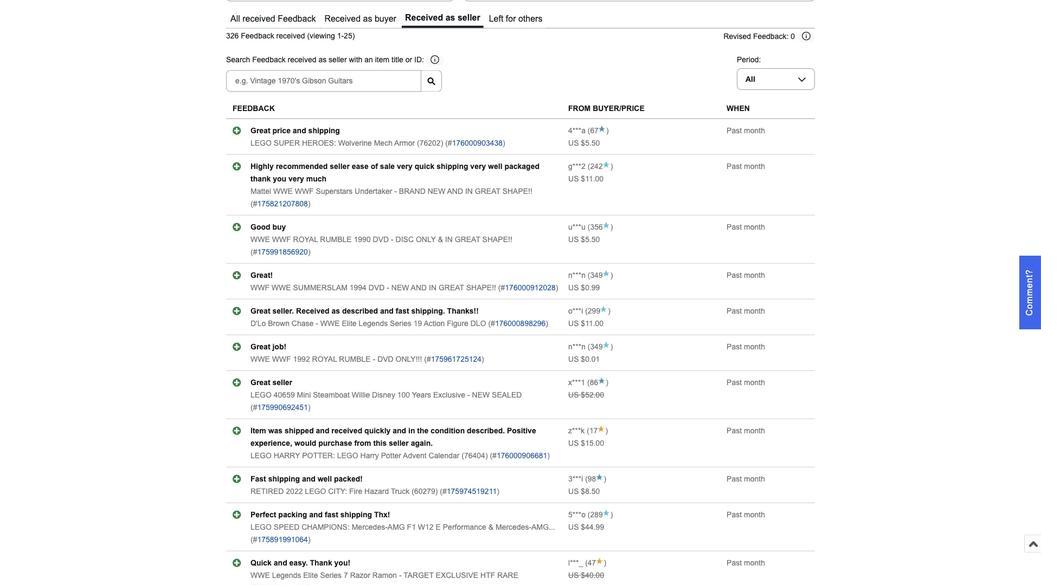 Task type: locate. For each thing, give the bounding box(es) containing it.
past month element
[[727, 126, 765, 135], [727, 162, 765, 171], [727, 223, 765, 231], [727, 271, 765, 280], [727, 307, 765, 315], [727, 343, 765, 351], [727, 379, 765, 387], [727, 427, 765, 435], [727, 475, 765, 483], [727, 511, 765, 519], [727, 559, 765, 568]]

us $5.50 down u***u
[[568, 235, 600, 244]]

very down 176000903438 link
[[470, 162, 486, 171]]

( right 3***i
[[585, 475, 588, 483]]

feedback left by buyer. element left 299
[[568, 307, 583, 315]]

shipping up heroes:
[[308, 126, 340, 135]]

seller left ease
[[330, 162, 350, 171]]

1 horizontal spatial legends
[[359, 319, 388, 328]]

dvd for 1994
[[369, 284, 385, 292]]

$5.50 for 356
[[581, 235, 600, 244]]

(# right the (60279)
[[440, 488, 447, 496]]

past month for d'lo brown chase - wwe elite legends series 19 action figure dlo (#
[[727, 307, 765, 315]]

0 horizontal spatial new
[[391, 284, 409, 292]]

past for wwe wwf royal rumble 1990 dvd - disc only & in great shape!! (#
[[727, 223, 742, 231]]

received inside 'button'
[[242, 14, 275, 23]]

and up champions:
[[309, 511, 323, 519]]

series left 7
[[320, 572, 342, 580]]

great inside great job! wwe wwf 1992 royal rumble - dvd only!!! (# 175961725124 )
[[250, 343, 270, 351]]

mercedes- up rare
[[496, 523, 531, 532]]

11 feedback left by buyer. element from the top
[[568, 559, 583, 568]]

and inside mattel wwe wwf superstars undertaker - brand new and in great shape!! (#
[[447, 187, 463, 196]]

0 vertical spatial all
[[230, 14, 240, 23]]

feedback left by buyer. element containing 4***a
[[568, 126, 586, 135]]

2 349 from the top
[[590, 343, 603, 351]]

10 past month element from the top
[[727, 511, 765, 519]]

as inside button
[[363, 14, 372, 23]]

0 vertical spatial shape!!
[[502, 187, 532, 196]]

1 vertical spatial us $11.00
[[568, 319, 604, 328]]

past month for lego harry potter: lego harry potter advent calendar (76404) (#
[[727, 427, 765, 435]]

175961725124
[[431, 355, 482, 364]]

past for wwe legends elite series 7 razor ramon - target exclusive htf rare (#
[[727, 559, 742, 568]]

2 past month element from the top
[[727, 162, 765, 171]]

1 horizontal spatial in
[[445, 235, 453, 244]]

7 past month from the top
[[727, 379, 765, 387]]

feedback right search
[[252, 56, 286, 64]]

5 us from the top
[[568, 319, 579, 328]]

0 vertical spatial legends
[[359, 319, 388, 328]]

176000912028 link
[[505, 284, 556, 292]]

$11.00 down ( 242
[[581, 175, 604, 183]]

great inside great price and shipping lego super heroes: wolverine mech armor (76202) (# 176000903438 )
[[250, 126, 270, 135]]

thanks!!
[[447, 307, 479, 315]]

as inside great seller. received as described and fast shipping. thanks!! d'lo brown chase - wwe elite legends series 19 action figure dlo (# 176000898296 )
[[332, 307, 340, 315]]

series inside wwe legends elite series 7 razor ramon - target exclusive htf rare (#
[[320, 572, 342, 580]]

in for brand
[[465, 187, 473, 196]]

1 horizontal spatial elite
[[342, 319, 357, 328]]

received
[[405, 13, 443, 22], [324, 14, 361, 23], [296, 307, 329, 315]]

buy
[[272, 223, 286, 231]]

received for received as buyer
[[324, 14, 361, 23]]

( right g***2
[[588, 162, 590, 171]]

2 past from the top
[[727, 162, 742, 171]]

0 horizontal spatial elite
[[303, 572, 318, 580]]

us $11.00 down ( 299
[[568, 319, 604, 328]]

thx!
[[374, 511, 390, 519]]

us down 4***a
[[568, 139, 579, 147]]

month for wwe legends elite series 7 razor ramon - target exclusive htf rare (#
[[744, 559, 765, 568]]

feedback left by buyer. element up us $52.00
[[568, 379, 585, 387]]

1 vertical spatial elite
[[303, 572, 318, 580]]

feedback left by buyer. element containing g***2
[[568, 162, 586, 171]]

7 us from the top
[[568, 391, 579, 399]]

recommended
[[276, 162, 328, 171]]

6 us from the top
[[568, 355, 579, 364]]

( right 4***a
[[588, 126, 590, 135]]

in inside mattel wwe wwf superstars undertaker - brand new and in great shape!! (#
[[465, 187, 473, 196]]

0 horizontal spatial well
[[318, 475, 332, 483]]

1992
[[293, 355, 310, 364]]

month for wwf wwe summerslam 1994 dvd - new and in great shape!! (#
[[744, 271, 765, 280]]

1 vertical spatial &
[[488, 523, 493, 532]]

mech
[[374, 139, 393, 147]]

0 horizontal spatial mercedes-
[[352, 523, 388, 532]]

others
[[518, 14, 542, 23]]

& right 'performance'
[[488, 523, 493, 532]]

0 vertical spatial elite
[[342, 319, 357, 328]]

month for retired 2022 lego city: fire hazard truck (60279) (#
[[744, 475, 765, 483]]

feedback down all received feedback 'button'
[[241, 32, 274, 40]]

great up thanks!!
[[439, 284, 464, 292]]

fast left shipping.
[[396, 307, 409, 315]]

8 month from the top
[[744, 427, 765, 435]]

2 vertical spatial new
[[472, 391, 490, 399]]

) inside fast shipping and well  packed! retired 2022 lego city: fire hazard truck (60279) (# 175974519211 )
[[497, 488, 499, 496]]

9 past from the top
[[727, 475, 742, 483]]

8 past month from the top
[[727, 427, 765, 435]]

1 vertical spatial us $5.50
[[568, 235, 600, 244]]

item was shipped and received quickly and in the condition described. positive experience, would purchase from this seller again. element
[[250, 427, 536, 448]]

past month element for lego speed champions: mercedes-amg f1 w12 e performance & mercedes-amg... (#
[[727, 511, 765, 519]]

new inside great! wwf wwe summerslam 1994 dvd - new and in great shape!! (# 176000912028 )
[[391, 284, 409, 292]]

$15.00
[[581, 439, 604, 448]]

great! wwf wwe summerslam 1994 dvd - new and in great shape!! (# 176000912028 )
[[250, 271, 558, 292]]

great seller. received as described and fast shipping. thanks!! d'lo brown chase - wwe elite legends series 19 action figure dlo (# 176000898296 )
[[250, 307, 548, 328]]

0 horizontal spatial legends
[[272, 572, 301, 580]]

1 horizontal spatial new
[[428, 187, 445, 196]]

wwe inside mattel wwe wwf superstars undertaker - brand new and in great shape!! (#
[[273, 187, 293, 196]]

feedback left by buyer. element up us $0.01
[[568, 343, 586, 351]]

potter:
[[302, 452, 335, 460]]

feedback for 326
[[241, 32, 274, 40]]

2 us $11.00 from the top
[[568, 319, 604, 328]]

series left "19"
[[390, 319, 411, 328]]

1 vertical spatial $11.00
[[581, 319, 604, 328]]

and left in
[[393, 427, 406, 435]]

3 past month from the top
[[727, 223, 765, 231]]

349 up $0.01
[[590, 343, 603, 351]]

wwf inside wwe wwf royal rumble 1990 dvd - disc only & in great shape!! (#
[[272, 235, 291, 244]]

- right 1994
[[387, 284, 389, 292]]

- left brand on the left top of page
[[394, 187, 397, 196]]

month for wwe wwf 1992 royal rumble - dvd only!!! (#
[[744, 343, 765, 351]]

$11.00 down ( 299
[[581, 319, 604, 328]]

175990692451 link
[[257, 403, 308, 412]]

2 great from the top
[[250, 307, 270, 315]]

feedback left by buyer. element for lego 40659  mini steamboat willie disney 100 years exclusive - new sealed (#
[[568, 379, 585, 387]]

exclusive
[[433, 391, 465, 399]]

amg...
[[531, 523, 555, 532]]

past for lego speed champions: mercedes-amg f1 w12 e performance & mercedes-amg... (#
[[727, 511, 742, 519]]

6 month from the top
[[744, 343, 765, 351]]

harry
[[360, 452, 379, 460]]

great left job!
[[250, 343, 270, 351]]

great for mattel wwe wwf superstars undertaker - brand new and in great shape!! (#
[[475, 187, 500, 196]]

lego down purchase
[[337, 452, 358, 460]]

0 vertical spatial great
[[475, 187, 500, 196]]

1 horizontal spatial series
[[390, 319, 411, 328]]

(# right only!!!
[[424, 355, 431, 364]]

3 feedback left by buyer. element from the top
[[568, 223, 586, 231]]

1 feedback left by buyer. element from the top
[[568, 126, 586, 135]]

0 vertical spatial n***n
[[568, 271, 586, 280]]

1 vertical spatial great
[[455, 235, 480, 244]]

great down 176000903438
[[475, 187, 500, 196]]

feedback left by buyer. element left 242
[[568, 162, 586, 171]]

past month for mattel wwe wwf superstars undertaker - brand new and in great shape!! (#
[[727, 162, 765, 171]]

(# inside great job! wwe wwf 1992 royal rumble - dvd only!!! (# 175961725124 )
[[424, 355, 431, 364]]

11 us from the top
[[568, 572, 579, 580]]

1 vertical spatial well
[[318, 475, 332, 483]]

feedback left by buyer. element up us $15.00
[[568, 427, 585, 435]]

0 horizontal spatial very
[[288, 175, 304, 183]]

1 horizontal spatial &
[[488, 523, 493, 532]]

perfect packing and fast shipping 
thx! element
[[250, 511, 390, 519]]

(# right dlo
[[488, 319, 495, 328]]

as left described at the bottom left
[[332, 307, 340, 315]]

( right l***_
[[585, 559, 588, 568]]

great! element
[[250, 271, 273, 280]]

(# right (76404)
[[490, 452, 497, 460]]

2 month from the top
[[744, 162, 765, 171]]

2 us $5.50 from the top
[[568, 235, 600, 244]]

very right sale
[[397, 162, 413, 171]]

3 past month element from the top
[[727, 223, 765, 231]]

1 great from the top
[[250, 126, 270, 135]]

shape!! inside mattel wwe wwf superstars undertaker - brand new and in great shape!! (#
[[502, 187, 532, 196]]

2 vertical spatial dvd
[[377, 355, 393, 364]]

1 us $5.50 from the top
[[568, 139, 600, 147]]

shipping right quick
[[437, 162, 468, 171]]

lego 40659  mini steamboat willie disney 100 years exclusive - new sealed (#
[[250, 391, 522, 412]]

us down 5***o
[[568, 523, 579, 532]]

( for lego harry potter: lego harry potter advent calendar (76404) (#
[[587, 427, 589, 435]]

feedback left by buyer. element containing o***i
[[568, 307, 583, 315]]

1 vertical spatial ( 349
[[586, 343, 603, 351]]

rumble inside great job! wwe wwf 1992 royal rumble - dvd only!!! (# 175961725124 )
[[339, 355, 371, 364]]

well
[[488, 162, 502, 171], [318, 475, 332, 483]]

in
[[465, 187, 473, 196], [445, 235, 453, 244], [429, 284, 436, 292]]

all down select the feedback time period you want to see element at the top right of the page
[[746, 75, 755, 83]]

( for lego speed champions: mercedes-amg f1 w12 e performance & mercedes-amg... (#
[[588, 511, 590, 519]]

349
[[590, 271, 603, 280], [590, 343, 603, 351]]

perfect packing and fast shipping  thx!
[[250, 511, 390, 519]]

4 month from the top
[[744, 271, 765, 280]]

2 horizontal spatial in
[[465, 187, 473, 196]]

received up 1-
[[324, 14, 361, 23]]

1 past from the top
[[727, 126, 742, 135]]

dvd left only!!!
[[377, 355, 393, 364]]

revised feedback: 0
[[724, 32, 795, 41]]

seller left left
[[458, 13, 480, 22]]

)
[[606, 126, 609, 135], [503, 139, 505, 147], [610, 162, 613, 171], [308, 200, 310, 208], [610, 223, 613, 231], [308, 248, 310, 256], [610, 271, 613, 280], [556, 284, 558, 292], [608, 307, 610, 315], [546, 319, 548, 328], [610, 343, 613, 351], [482, 355, 484, 364], [606, 379, 608, 387], [308, 403, 310, 412], [605, 427, 608, 435], [547, 452, 550, 460], [604, 475, 606, 483], [497, 488, 499, 496], [610, 511, 613, 519], [308, 536, 310, 544], [604, 559, 606, 568]]

seller.
[[272, 307, 294, 315]]

1 349 from the top
[[590, 271, 603, 280]]

elite down described at the bottom left
[[342, 319, 357, 328]]

seller inside highly recommended seller ease of sale very quick shipping very well packaged thank you very much
[[330, 162, 350, 171]]

job!
[[272, 343, 286, 351]]

royal up 175991856920 )
[[293, 235, 318, 244]]

past month for wwe legends elite series 7 razor ramon - target exclusive htf rare (#
[[727, 559, 765, 568]]

1994
[[350, 284, 366, 292]]

past for wwf wwe summerslam 1994 dvd - new and in great shape!! (#
[[727, 271, 742, 280]]

mattel wwe wwf superstars undertaker - brand new and in great shape!! (#
[[250, 187, 532, 208]]

quick
[[250, 559, 272, 568]]

( up $0.01
[[588, 343, 590, 351]]

feedback left by buyer. element containing 5***o
[[568, 511, 586, 519]]

us down x***1 at bottom right
[[568, 391, 579, 399]]

10 past from the top
[[727, 511, 742, 519]]

2 feedback left by buyer. element from the top
[[568, 162, 586, 171]]

feedback for search
[[252, 56, 286, 64]]

7 month from the top
[[744, 379, 765, 387]]

lego inside fast shipping and well  packed! retired 2022 lego city: fire hazard truck (60279) (# 175974519211 )
[[305, 488, 326, 496]]

undertaker
[[355, 187, 392, 196]]

shape!! inside wwe wwf royal rumble 1990 dvd - disc only & in great shape!! (#
[[482, 235, 512, 244]]

n***n up us $0.99
[[568, 271, 586, 280]]

in up shipping.
[[429, 284, 436, 292]]

0 horizontal spatial and
[[411, 284, 427, 292]]

1 vertical spatial legends
[[272, 572, 301, 580]]

0 vertical spatial royal
[[293, 235, 318, 244]]

feedback element
[[233, 104, 275, 113]]

past month element for wwe legends elite series 7 razor ramon - target exclusive htf rare (#
[[727, 559, 765, 568]]

1 vertical spatial dvd
[[369, 284, 385, 292]]

0 vertical spatial $5.50
[[581, 139, 600, 147]]

9 month from the top
[[744, 475, 765, 483]]

10 past month from the top
[[727, 511, 765, 519]]

and right brand on the left top of page
[[447, 187, 463, 196]]

86
[[590, 379, 598, 387]]

5 feedback left by buyer. element from the top
[[568, 307, 583, 315]]

shipping
[[308, 126, 340, 135], [437, 162, 468, 171], [268, 475, 300, 483], [340, 511, 372, 519]]

0 vertical spatial feedback
[[278, 14, 316, 23]]

8 feedback left by buyer. element from the top
[[568, 427, 585, 435]]

0 vertical spatial &
[[438, 235, 443, 244]]

elite inside wwe legends elite series 7 razor ramon - target exclusive htf rare (#
[[303, 572, 318, 580]]

4 past month element from the top
[[727, 271, 765, 280]]

0 vertical spatial well
[[488, 162, 502, 171]]

0 vertical spatial ( 349
[[586, 271, 603, 280]]

( right z***k
[[587, 427, 589, 435]]

$8.50
[[581, 488, 600, 496]]

us $5.50 down 4***a
[[568, 139, 600, 147]]

us $40.00
[[568, 572, 604, 580]]

quick and easy.  thank you! element
[[250, 559, 350, 568]]

as left buyer
[[363, 14, 372, 23]]

was
[[268, 427, 283, 435]]

11 past from the top
[[727, 559, 742, 568]]

packing
[[278, 511, 307, 519]]

2 vertical spatial shape!!
[[466, 284, 496, 292]]

experience,
[[250, 439, 292, 448]]

wwf up 175991856920 link
[[272, 235, 291, 244]]

1 us from the top
[[568, 139, 579, 147]]

0 vertical spatial us $11.00
[[568, 175, 604, 183]]

5 past month from the top
[[727, 307, 765, 315]]

& for mercedes-
[[488, 523, 493, 532]]

past for lego super heroes: wolverine mech armor (76202) (#
[[727, 126, 742, 135]]

7 past month element from the top
[[727, 379, 765, 387]]

1 past month from the top
[[727, 126, 765, 135]]

past for retired 2022 lego city: fire hazard truck (60279) (#
[[727, 475, 742, 483]]

when element
[[727, 104, 750, 113]]

10 month from the top
[[744, 511, 765, 519]]

us down g***2
[[568, 175, 579, 183]]

0 vertical spatial rumble
[[320, 235, 352, 244]]

feedback left by buyer. element for wwe wwf 1992 royal rumble - dvd only!!! (#
[[568, 343, 586, 351]]

1 vertical spatial series
[[320, 572, 342, 580]]

11 past month from the top
[[727, 559, 765, 568]]

( for lego 40659  mini steamboat willie disney 100 years exclusive - new sealed (#
[[587, 379, 590, 387]]

1 vertical spatial $5.50
[[581, 235, 600, 244]]

us for lego harry potter: lego harry potter advent calendar (76404) (#
[[568, 439, 579, 448]]

1 month from the top
[[744, 126, 765, 135]]

lego inside great price and shipping lego super heroes: wolverine mech armor (76202) (# 176000903438 )
[[250, 139, 272, 147]]

ramon
[[372, 572, 397, 580]]

wwe down quick
[[250, 572, 270, 580]]

all received feedback button
[[227, 10, 319, 28]]

in right only
[[445, 235, 453, 244]]

rumble inside wwe wwf royal rumble 1990 dvd - disc only & in great shape!! (#
[[320, 235, 352, 244]]

& inside wwe wwf royal rumble 1990 dvd - disc only & in great shape!! (#
[[438, 235, 443, 244]]

legends down easy. on the bottom
[[272, 572, 301, 580]]

us $5.50 for u***u
[[568, 235, 600, 244]]

1 $5.50 from the top
[[581, 139, 600, 147]]

5 past from the top
[[727, 307, 742, 315]]

2 us from the top
[[568, 175, 579, 183]]

past for d'lo brown chase - wwe elite legends series 19 action figure dlo (#
[[727, 307, 742, 315]]

ease
[[352, 162, 369, 171]]

great seller. received as described and fast shipping. thanks!! element
[[250, 307, 479, 315]]

htf
[[480, 572, 495, 580]]

d'lo
[[250, 319, 266, 328]]

feedback
[[278, 14, 316, 23], [241, 32, 274, 40], [252, 56, 286, 64]]

legends
[[359, 319, 388, 328], [272, 572, 301, 580]]

4 past month from the top
[[727, 271, 765, 280]]

lego down fast shipping and well  packed! element
[[305, 488, 326, 496]]

us down z***k
[[568, 439, 579, 448]]

176000912028
[[505, 284, 556, 292]]

past month for wwf wwe summerslam 1994 dvd - new and in great shape!! (#
[[727, 271, 765, 280]]

(# inside wwe legends elite series 7 razor ramon - target exclusive htf rare (#
[[250, 584, 257, 586]]

great for great job!
[[250, 343, 270, 351]]

2 horizontal spatial new
[[472, 391, 490, 399]]

9 past month element from the top
[[727, 475, 765, 483]]

past month
[[727, 126, 765, 135], [727, 162, 765, 171], [727, 223, 765, 231], [727, 271, 765, 280], [727, 307, 765, 315], [727, 343, 765, 351], [727, 379, 765, 387], [727, 427, 765, 435], [727, 475, 765, 483], [727, 511, 765, 519], [727, 559, 765, 568]]

received inside received as buyer button
[[324, 14, 361, 23]]

1 horizontal spatial mercedes-
[[496, 523, 531, 532]]

176000906681 link
[[497, 452, 547, 460]]

feedback left by buyer. element for lego speed champions: mercedes-amg f1 w12 e performance & mercedes-amg... (#
[[568, 511, 586, 519]]

6 past month from the top
[[727, 343, 765, 351]]

us down u***u
[[568, 235, 579, 244]]

feedback left by buyer. element for wwe wwf royal rumble 1990 dvd - disc only & in great shape!! (#
[[568, 223, 586, 231]]

0 vertical spatial new
[[428, 187, 445, 196]]

all for all received feedback
[[230, 14, 240, 23]]

- inside wwe wwf royal rumble 1990 dvd - disc only & in great shape!! (#
[[391, 235, 393, 244]]

past month element for lego harry potter: lego harry potter advent calendar (76404) (#
[[727, 427, 765, 435]]

feedback left by buyer. element containing u***u
[[568, 223, 586, 231]]

royal inside wwe wwf royal rumble 1990 dvd - disc only & in great shape!! (#
[[293, 235, 318, 244]]

dvd inside great job! wwe wwf 1992 royal rumble - dvd only!!! (# 175961725124 )
[[377, 355, 393, 364]]

0
[[791, 32, 795, 41]]

great inside great! wwf wwe summerslam 1994 dvd - new and in great shape!! (# 176000912028 )
[[439, 284, 464, 292]]

feedback left by buyer. element for lego super heroes: wolverine mech armor (76202) (#
[[568, 126, 586, 135]]

past month element for lego super heroes: wolverine mech armor (76202) (#
[[727, 126, 765, 135]]

8 past month element from the top
[[727, 427, 765, 435]]

past for mattel wwe wwf superstars undertaker - brand new and in great shape!! (#
[[727, 162, 742, 171]]

100
[[397, 391, 410, 399]]

new inside mattel wwe wwf superstars undertaker - brand new and in great shape!! (#
[[428, 187, 445, 196]]

shape!! inside great! wwf wwe summerslam 1994 dvd - new and in great shape!! (# 176000912028 )
[[466, 284, 496, 292]]

rumble up willie
[[339, 355, 371, 364]]

or
[[405, 56, 412, 64]]

10 us from the top
[[568, 523, 579, 532]]

wwe right chase
[[320, 319, 340, 328]]

1 vertical spatial and
[[411, 284, 427, 292]]

1 vertical spatial feedback
[[241, 32, 274, 40]]

( right o***i
[[585, 307, 588, 315]]

- inside great job! wwe wwf 1992 royal rumble - dvd only!!! (# 175961725124 )
[[373, 355, 375, 364]]

0 horizontal spatial series
[[320, 572, 342, 580]]

feedback up 326 feedback received (viewing 1-25) on the top left of page
[[278, 14, 316, 23]]

in inside great! wwf wwe summerslam 1994 dvd - new and in great shape!! (# 176000912028 )
[[429, 284, 436, 292]]

8 us from the top
[[568, 439, 579, 448]]

0 vertical spatial us $5.50
[[568, 139, 600, 147]]

wwe inside great job! wwe wwf 1992 royal rumble - dvd only!!! (# 175961725124 )
[[250, 355, 270, 364]]

1 us $11.00 from the top
[[568, 175, 604, 183]]

2 ( 349 from the top
[[586, 343, 603, 351]]

1 vertical spatial n***n
[[568, 343, 586, 351]]

(# down quick
[[250, 584, 257, 586]]

(# down mattel
[[250, 200, 257, 208]]

when
[[727, 104, 750, 113]]

(# up the 'great!'
[[250, 248, 257, 256]]

past month for lego super heroes: wolverine mech armor (76202) (#
[[727, 126, 765, 135]]

feedback inside all received feedback 'button'
[[278, 14, 316, 23]]

fast inside great seller. received as described and fast shipping. thanks!! d'lo brown chase - wwe elite legends series 19 action figure dlo (# 176000898296 )
[[396, 307, 409, 315]]

amg
[[388, 523, 405, 532]]

2 n***n from the top
[[568, 343, 586, 351]]

0 horizontal spatial fast
[[325, 511, 338, 519]]

in down 176000903438
[[465, 187, 473, 196]]

0 vertical spatial in
[[465, 187, 473, 196]]

6 past month element from the top
[[727, 343, 765, 351]]

in inside wwe wwf royal rumble 1990 dvd - disc only & in great shape!! (#
[[445, 235, 453, 244]]

mercedes-
[[352, 523, 388, 532], [496, 523, 531, 532]]

& inside lego speed champions: mercedes-amg f1 w12 e performance & mercedes-amg... (#
[[488, 523, 493, 532]]

1 vertical spatial new
[[391, 284, 409, 292]]

0 vertical spatial 349
[[590, 271, 603, 280]]

lego down great seller element
[[250, 391, 272, 399]]

great inside great seller. received as described and fast shipping. thanks!! d'lo brown chase - wwe elite legends series 19 action figure dlo (# 176000898296 )
[[250, 307, 270, 315]]

2 vertical spatial great
[[439, 284, 464, 292]]

- inside mattel wwe wwf superstars undertaker - brand new and in great shape!! (#
[[394, 187, 397, 196]]

fast shipping and well  packed! element
[[250, 475, 363, 483]]

wwe down the 'great!'
[[272, 284, 291, 292]]

elite down quick and easy.  thank you! element
[[303, 572, 318, 580]]

great inside wwe wwf royal rumble 1990 dvd - disc only & in great shape!! (#
[[455, 235, 480, 244]]

wwf down much
[[295, 187, 314, 196]]

new up great seller. received as described and fast shipping. thanks!! d'lo brown chase - wwe elite legends series 19 action figure dlo (# 176000898296 ) in the bottom of the page
[[391, 284, 409, 292]]

299
[[588, 307, 600, 315]]

feedback left by buyer. element containing l***_
[[568, 559, 583, 568]]

feedback left by buyer. element up us $44.99 at bottom right
[[568, 511, 586, 519]]

past month element for wwe wwf royal rumble 1990 dvd - disc only & in great shape!! (#
[[727, 223, 765, 231]]

( for wwe legends elite series 7 razor ramon - target exclusive htf rare (#
[[585, 559, 588, 568]]

fire
[[349, 488, 362, 496]]

5 month from the top
[[744, 307, 765, 315]]

great inside mattel wwe wwf superstars undertaker - brand new and in great shape!! (#
[[475, 187, 500, 196]]

10 feedback left by buyer. element from the top
[[568, 511, 586, 519]]

1 n***n from the top
[[568, 271, 586, 280]]

past month element for wwe wwf 1992 royal rumble - dvd only!!! (#
[[727, 343, 765, 351]]

) inside great seller. received as described and fast shipping. thanks!! d'lo brown chase - wwe elite legends series 19 action figure dlo (# 176000898296 )
[[546, 319, 548, 328]]

6 feedback left by buyer. element from the top
[[568, 343, 586, 351]]

us down o***i
[[568, 319, 579, 328]]

9 past month from the top
[[727, 475, 765, 483]]

n***n for $0.01
[[568, 343, 586, 351]]

3 past from the top
[[727, 223, 742, 231]]

4***a
[[568, 126, 586, 135]]

1 vertical spatial 349
[[590, 343, 603, 351]]

great for great price and shipping
[[250, 126, 270, 135]]

new for brand
[[428, 187, 445, 196]]

retired
[[250, 488, 284, 496]]

( 67
[[586, 126, 599, 135]]

great price and shipping lego super heroes: wolverine mech armor (76202) (# 176000903438 )
[[250, 126, 505, 147]]

3 us from the top
[[568, 235, 579, 244]]

(# up item at the left bottom
[[250, 403, 257, 412]]

past month for wwe wwf 1992 royal rumble - dvd only!!! (#
[[727, 343, 765, 351]]

2 $5.50 from the top
[[581, 235, 600, 244]]

seller left with
[[329, 56, 347, 64]]

1 vertical spatial shape!!
[[482, 235, 512, 244]]

new inside lego 40659  mini steamboat willie disney 100 years exclusive - new sealed (#
[[472, 391, 490, 399]]

0 vertical spatial fast
[[396, 307, 409, 315]]

- inside lego 40659  mini steamboat willie disney 100 years exclusive - new sealed (#
[[467, 391, 470, 399]]

new for -
[[391, 284, 409, 292]]

feedback left by buyer. element containing z***k
[[568, 427, 585, 435]]

1 vertical spatial royal
[[312, 355, 337, 364]]

6 past from the top
[[727, 343, 742, 351]]

0 horizontal spatial all
[[230, 14, 240, 23]]

2 vertical spatial in
[[429, 284, 436, 292]]

(# inside lego speed champions: mercedes-amg f1 w12 e performance & mercedes-amg... (#
[[250, 536, 257, 544]]

175991856920 )
[[257, 248, 310, 256]]

well left packaged
[[488, 162, 502, 171]]

- left disc
[[391, 235, 393, 244]]

( up $0.99
[[588, 271, 590, 280]]

feedback left by buyer. element containing 3***i
[[568, 475, 583, 483]]

2 $11.00 from the top
[[581, 319, 604, 328]]

3 great from the top
[[250, 343, 270, 351]]

1 horizontal spatial well
[[488, 162, 502, 171]]

5 past month element from the top
[[727, 307, 765, 315]]

9 us from the top
[[568, 488, 579, 496]]

0 vertical spatial $11.00
[[581, 175, 604, 183]]

past month element for mattel wwe wwf superstars undertaker - brand new and in great shape!! (#
[[727, 162, 765, 171]]

dvd
[[373, 235, 389, 244], [369, 284, 385, 292], [377, 355, 393, 364]]

as left left
[[445, 13, 455, 22]]

( 242
[[586, 162, 603, 171]]

(# inside mattel wwe wwf superstars undertaker - brand new and in great shape!! (#
[[250, 200, 257, 208]]

349 up $0.99
[[590, 271, 603, 280]]

9 feedback left by buyer. element from the top
[[568, 475, 583, 483]]

2 vertical spatial feedback
[[252, 56, 286, 64]]

1 horizontal spatial and
[[447, 187, 463, 196]]

n***n for $0.99
[[568, 271, 586, 280]]

feedback left by buyer. element up 'us $8.50'
[[568, 475, 583, 483]]

dvd inside great! wwf wwe summerslam 1994 dvd - new and in great shape!! (# 176000912028 )
[[369, 284, 385, 292]]

feedback left by buyer. element for mattel wwe wwf superstars undertaker - brand new and in great shape!! (#
[[568, 162, 586, 171]]

3***i
[[568, 475, 583, 483]]

feedback left by buyer. element containing x***1
[[568, 379, 585, 387]]

7 feedback left by buyer. element from the top
[[568, 379, 585, 387]]

0 vertical spatial and
[[447, 187, 463, 196]]

1 horizontal spatial fast
[[396, 307, 409, 315]]

and left easy. on the bottom
[[274, 559, 287, 568]]

royal
[[293, 235, 318, 244], [312, 355, 337, 364]]

with
[[349, 56, 362, 64]]

feedback left by buyer. element for wwe legends elite series 7 razor ramon - target exclusive htf rare (#
[[568, 559, 583, 568]]

all inside popup button
[[746, 75, 755, 83]]

elite inside great seller. received as described and fast shipping. thanks!! d'lo brown chase - wwe elite legends series 19 action figure dlo (# 176000898296 )
[[342, 319, 357, 328]]

( right x***1 at bottom right
[[587, 379, 590, 387]]

8 past from the top
[[727, 427, 742, 435]]

1 $11.00 from the top
[[581, 175, 604, 183]]

1 horizontal spatial all
[[746, 75, 755, 83]]

1 ( 349 from the top
[[586, 271, 603, 280]]

175891991064 link
[[257, 536, 308, 544]]

great up '175990692451'
[[250, 379, 270, 387]]

4 us from the top
[[568, 284, 579, 292]]

seller up potter
[[389, 439, 409, 448]]

dvd inside wwe wwf royal rumble 1990 dvd - disc only & in great shape!! (#
[[373, 235, 389, 244]]

legends inside great seller. received as described and fast shipping. thanks!! d'lo brown chase - wwe elite legends series 19 action figure dlo (# 176000898296 )
[[359, 319, 388, 328]]

lego down perfect
[[250, 523, 272, 532]]

0 horizontal spatial &
[[438, 235, 443, 244]]

(# inside great price and shipping lego super heroes: wolverine mech armor (76202) (# 176000903438 )
[[445, 139, 452, 147]]

perfect
[[250, 511, 276, 519]]

0 vertical spatial dvd
[[373, 235, 389, 244]]

0 vertical spatial series
[[390, 319, 411, 328]]

figure
[[447, 319, 468, 328]]

1 past month element from the top
[[727, 126, 765, 135]]

id:
[[414, 56, 424, 64]]

seller inside the item was shipped and received quickly and in the condition described. positive experience, would purchase from this seller again. lego harry potter: lego harry potter advent calendar (76404) (# 176000906681 )
[[389, 439, 409, 448]]

wwf inside great! wwf wwe summerslam 1994 dvd - new and in great shape!! (# 176000912028 )
[[250, 284, 269, 292]]

and inside great! wwf wwe summerslam 1994 dvd - new and in great shape!! (# 176000912028 )
[[411, 284, 427, 292]]

well inside fast shipping and well  packed! retired 2022 lego city: fire hazard truck (60279) (# 175974519211 )
[[318, 475, 332, 483]]

7 past from the top
[[727, 379, 742, 387]]

(# inside great! wwf wwe summerslam 1994 dvd - new and in great shape!! (# 176000912028 )
[[498, 284, 505, 292]]

2 past month from the top
[[727, 162, 765, 171]]

feedback left by buyer. element left '67'
[[568, 126, 586, 135]]

(# right '(76202)'
[[445, 139, 452, 147]]

3 month from the top
[[744, 223, 765, 231]]

us down l***_
[[568, 572, 579, 580]]

4 feedback left by buyer. element from the top
[[568, 271, 586, 280]]

1 vertical spatial all
[[746, 75, 755, 83]]

month for lego harry potter: lego harry potter advent calendar (76404) (#
[[744, 427, 765, 435]]

( for d'lo brown chase - wwe elite legends series 19 action figure dlo (#
[[585, 307, 588, 315]]

all inside 'button'
[[230, 14, 240, 23]]

0 horizontal spatial in
[[429, 284, 436, 292]]

1 horizontal spatial very
[[397, 162, 413, 171]]

1 vertical spatial rumble
[[339, 355, 371, 364]]

feedback left by buyer. element
[[568, 126, 586, 135], [568, 162, 586, 171], [568, 223, 586, 231], [568, 271, 586, 280], [568, 307, 583, 315], [568, 343, 586, 351], [568, 379, 585, 387], [568, 427, 585, 435], [568, 475, 583, 483], [568, 511, 586, 519], [568, 559, 583, 568]]

wwe inside wwe wwf royal rumble 1990 dvd - disc only & in great shape!! (#
[[250, 235, 270, 244]]

175991856920 link
[[257, 248, 308, 256]]

us $11.00 down ( 242
[[568, 175, 604, 183]]

royal right '1992'
[[312, 355, 337, 364]]

4 past from the top
[[727, 271, 742, 280]]

received inside received as seller button
[[405, 13, 443, 22]]

( for wwe wwf 1992 royal rumble - dvd only!!! (#
[[588, 343, 590, 351]]

& right only
[[438, 235, 443, 244]]

11 past month element from the top
[[727, 559, 765, 568]]

lego up 'highly'
[[250, 139, 272, 147]]

242
[[590, 162, 603, 171]]

great for great! wwf wwe summerslam 1994 dvd - new and in great shape!! (# 176000912028 )
[[439, 284, 464, 292]]

(# up quick
[[250, 536, 257, 544]]

( for mattel wwe wwf superstars undertaker - brand new and in great shape!! (#
[[588, 162, 590, 171]]

wwe inside wwe legends elite series 7 razor ramon - target exclusive htf rare (#
[[250, 572, 270, 580]]

1 vertical spatial in
[[445, 235, 453, 244]]

shape!! for mattel wwe wwf superstars undertaker - brand new and in great shape!! (#
[[502, 187, 532, 196]]

1-
[[337, 32, 344, 40]]

shape!!
[[502, 187, 532, 196], [482, 235, 512, 244], [466, 284, 496, 292]]

11 month from the top
[[744, 559, 765, 568]]



Task type: vqa. For each thing, say whether or not it's contained in the screenshot.


Task type: describe. For each thing, give the bounding box(es) containing it.
us for d'lo brown chase - wwe elite legends series 19 action figure dlo (#
[[568, 319, 579, 328]]

us for mattel wwe wwf superstars undertaker - brand new and in great shape!! (#
[[568, 175, 579, 183]]

$11.00 for 299
[[581, 319, 604, 328]]

past for lego 40659  mini steamboat willie disney 100 years exclusive - new sealed (#
[[727, 379, 742, 387]]

- inside wwe legends elite series 7 razor ramon - target exclusive htf rare (#
[[399, 572, 402, 580]]

month for wwe wwf royal rumble 1990 dvd - disc only & in great shape!! (#
[[744, 223, 765, 231]]

175891991064
[[257, 536, 308, 544]]

67
[[590, 126, 599, 135]]

advent
[[403, 452, 427, 460]]

and up purchase
[[316, 427, 329, 435]]

us for lego speed champions: mercedes-amg f1 w12 e performance & mercedes-amg... (#
[[568, 523, 579, 532]]

packed!
[[334, 475, 363, 483]]

175990692451
[[257, 403, 308, 412]]

steamboat
[[313, 391, 350, 399]]

month for mattel wwe wwf superstars undertaker - brand new and in great shape!! (#
[[744, 162, 765, 171]]

past month for retired 2022 lego city: fire hazard truck (60279) (#
[[727, 475, 765, 483]]

) inside the item was shipped and received quickly and in the condition described. positive experience, would purchase from this seller again. lego harry potter: lego harry potter advent calendar (76404) (# 176000906681 )
[[547, 452, 550, 460]]

( for lego super heroes: wolverine mech armor (76202) (#
[[588, 126, 590, 135]]

176000898296 link
[[495, 319, 546, 328]]

disc
[[396, 235, 414, 244]]

summerslam
[[293, 284, 347, 292]]

o***i
[[568, 307, 583, 315]]

feedback left by buyer. element for retired 2022 lego city: fire hazard truck (60279) (#
[[568, 475, 583, 483]]

us for lego super heroes: wolverine mech armor (76202) (#
[[568, 139, 579, 147]]

month for lego speed champions: mercedes-amg f1 w12 e performance & mercedes-amg... (#
[[744, 511, 765, 519]]

title
[[391, 56, 403, 64]]

us for wwe wwf royal rumble 1990 dvd - disc only & in great shape!! (#
[[568, 235, 579, 244]]

) inside great price and shipping lego super heroes: wolverine mech armor (76202) (# 176000903438 )
[[503, 139, 505, 147]]

left for others button
[[486, 10, 546, 28]]

target
[[403, 572, 434, 580]]

feedback left by buyer. element for lego harry potter: lego harry potter advent calendar (76404) (#
[[568, 427, 585, 435]]

349 for us $0.01
[[590, 343, 603, 351]]

(# inside fast shipping and well  packed! retired 2022 lego city: fire hazard truck (60279) (# 175974519211 )
[[440, 488, 447, 496]]

royal inside great job! wwe wwf 1992 royal rumble - dvd only!!! (# 175961725124 )
[[312, 355, 337, 364]]

shape!! for great! wwf wwe summerslam 1994 dvd - new and in great shape!! (# 176000912028 )
[[466, 284, 496, 292]]

in for -
[[429, 284, 436, 292]]

much
[[306, 175, 326, 183]]

us $5.50 for 4***a
[[568, 139, 600, 147]]

revised
[[724, 32, 751, 41]]

) inside great job! wwe wwf 1992 royal rumble - dvd only!!! (# 175961725124 )
[[482, 355, 484, 364]]

the
[[417, 427, 429, 435]]

(# inside the item was shipped and received quickly and in the condition described. positive experience, would purchase from this seller again. lego harry potter: lego harry potter advent calendar (76404) (# 176000906681 )
[[490, 452, 497, 460]]

u***u
[[568, 223, 586, 231]]

shipping inside great price and shipping lego super heroes: wolverine mech armor (76202) (# 176000903438 )
[[308, 126, 340, 135]]

condition
[[431, 427, 465, 435]]

lego inside lego 40659  mini steamboat willie disney 100 years exclusive - new sealed (#
[[250, 391, 272, 399]]

176000903438
[[452, 139, 503, 147]]

from
[[354, 439, 371, 448]]

us $11.00 for o***i
[[568, 319, 604, 328]]

great for great seller. received as described and fast shipping. thanks!!
[[250, 307, 270, 315]]

received as seller
[[405, 13, 480, 22]]

great job! element
[[250, 343, 286, 351]]

select the feedback time period you want to see element
[[737, 55, 761, 64]]

received down all received feedback 'button'
[[276, 32, 305, 40]]

of
[[371, 162, 378, 171]]

4 great from the top
[[250, 379, 270, 387]]

described
[[342, 307, 378, 315]]

shipping inside fast shipping and well  packed! retired 2022 lego city: fire hazard truck (60279) (# 175974519211 )
[[268, 475, 300, 483]]

5***o
[[568, 511, 586, 519]]

search feedback received as seller with an item title or id:
[[226, 56, 424, 64]]

(# inside great seller. received as described and fast shipping. thanks!! d'lo brown chase - wwe elite legends series 19 action figure dlo (# 176000898296 )
[[488, 319, 495, 328]]

(# inside wwe wwf royal rumble 1990 dvd - disc only & in great shape!! (#
[[250, 248, 257, 256]]

us for retired 2022 lego city: fire hazard truck (60279) (#
[[568, 488, 579, 496]]

$0.99
[[581, 284, 600, 292]]

from
[[568, 104, 591, 113]]

and for -
[[411, 284, 427, 292]]

dlo
[[470, 319, 486, 328]]

super
[[274, 139, 300, 147]]

( 349 for us $0.01
[[586, 343, 603, 351]]

( for retired 2022 lego city: fire hazard truck (60279) (#
[[585, 475, 588, 483]]

e
[[436, 523, 441, 532]]

1 mercedes- from the left
[[352, 523, 388, 532]]

lego inside lego speed champions: mercedes-amg f1 w12 e performance & mercedes-amg... (#
[[250, 523, 272, 532]]

us $0.99
[[568, 284, 600, 292]]

(# inside lego 40659  mini steamboat willie disney 100 years exclusive - new sealed (#
[[250, 403, 257, 412]]

again.
[[411, 439, 433, 448]]

176000898296
[[495, 319, 546, 328]]

( for wwe wwf royal rumble 1990 dvd - disc only & in great shape!! (#
[[588, 223, 590, 231]]

series inside great seller. received as described and fast shipping. thanks!! d'lo brown chase - wwe elite legends series 19 action figure dlo (# 176000898296 )
[[390, 319, 411, 328]]

wwe inside great! wwf wwe summerslam 1994 dvd - new and in great shape!! (# 176000912028 )
[[272, 284, 291, 292]]

and for brand
[[447, 187, 463, 196]]

and inside great seller. received as described and fast shipping. thanks!! d'lo brown chase - wwe elite legends series 19 action figure dlo (# 176000898296 )
[[380, 307, 394, 315]]

calendar
[[429, 452, 459, 460]]

- inside great seller. received as described and fast shipping. thanks!! d'lo brown chase - wwe elite legends series 19 action figure dlo (# 176000898296 )
[[316, 319, 318, 328]]

$5.50 for 67
[[581, 139, 600, 147]]

legends inside wwe legends elite series 7 razor ramon - target exclusive htf rare (#
[[272, 572, 301, 580]]

past for lego harry potter: lego harry potter advent calendar (76404) (#
[[727, 427, 742, 435]]

& for in
[[438, 235, 443, 244]]

and inside fast shipping and well  packed! retired 2022 lego city: fire hazard truck (60279) (# 175974519211 )
[[302, 475, 315, 483]]

quick
[[415, 162, 434, 171]]

( 47
[[583, 559, 596, 568]]

us $11.00 for g***2
[[568, 175, 604, 183]]

175821207808 link
[[257, 200, 308, 208]]

us for wwe legends elite series 7 razor ramon - target exclusive htf rare (#
[[568, 572, 579, 580]]

great seller
[[250, 379, 292, 387]]

) inside great! wwf wwe summerslam 1994 dvd - new and in great shape!! (# 176000912028 )
[[556, 284, 558, 292]]

seller up 40659 at the bottom left of page
[[272, 379, 292, 387]]

wwf inside great job! wwe wwf 1992 royal rumble - dvd only!!! (# 175961725124 )
[[272, 355, 291, 364]]

(76404)
[[462, 452, 488, 460]]

from buyer/price element
[[568, 104, 645, 113]]

( 98
[[583, 475, 596, 483]]

feedback left by buyer. element for d'lo brown chase - wwe elite legends series 19 action figure dlo (#
[[568, 307, 583, 315]]

good buy element
[[250, 223, 286, 231]]

x***1
[[568, 379, 585, 387]]

exclusive
[[436, 572, 478, 580]]

period:
[[737, 55, 761, 64]]

us for wwe wwf 1992 royal rumble - dvd only!!! (#
[[568, 355, 579, 364]]

speed
[[274, 523, 299, 532]]

an
[[364, 56, 373, 64]]

past for wwe wwf 1992 royal rumble - dvd only!!! (#
[[727, 343, 742, 351]]

month for d'lo brown chase - wwe elite legends series 19 action figure dlo (#
[[744, 307, 765, 315]]

great price and shipping element
[[250, 126, 340, 135]]

past month element for wwf wwe summerslam 1994 dvd - new and in great shape!! (#
[[727, 271, 765, 280]]

search
[[226, 56, 250, 64]]

heroes:
[[302, 139, 336, 147]]

176000906681
[[497, 452, 547, 460]]

champions:
[[302, 523, 350, 532]]

action
[[424, 319, 445, 328]]

item
[[250, 427, 266, 435]]

well inside highly recommended seller ease of sale very quick shipping very well packaged thank you very much
[[488, 162, 502, 171]]

$11.00 for 242
[[581, 175, 604, 183]]

( for wwf wwe summerslam 1994 dvd - new and in great shape!! (#
[[588, 271, 590, 280]]

past month for lego 40659  mini steamboat willie disney 100 years exclusive - new sealed (#
[[727, 379, 765, 387]]

2 mercedes- from the left
[[496, 523, 531, 532]]

1 vertical spatial fast
[[325, 511, 338, 519]]

us for lego 40659  mini steamboat willie disney 100 years exclusive - new sealed (#
[[568, 391, 579, 399]]

brown
[[268, 319, 289, 328]]

wwf inside mattel wwe wwf superstars undertaker - brand new and in great shape!! (#
[[295, 187, 314, 196]]

shipping down the fire
[[340, 511, 372, 519]]

great seller element
[[250, 379, 292, 387]]

past month element for lego 40659  mini steamboat willie disney 100 years exclusive - new sealed (#
[[727, 379, 765, 387]]

past month element for retired 2022 lego city: fire hazard truck (60279) (#
[[727, 475, 765, 483]]

$40.00
[[581, 572, 604, 580]]

feedback:
[[753, 32, 789, 41]]

buyer/price
[[593, 104, 645, 113]]

highly recommended seller ease of sale very quick shipping very well packaged thank you very much element
[[250, 162, 539, 183]]

in
[[408, 427, 415, 435]]

sealed
[[492, 391, 522, 399]]

left for others
[[489, 14, 542, 23]]

e.g. Vintage 1970's Gibson Guitars text field
[[226, 70, 421, 92]]

item was shipped and received quickly and in the condition described. positive experience, would purchase from this seller again. lego harry potter: lego harry potter advent calendar (76404) (# 176000906681 )
[[250, 427, 550, 460]]

past month element for d'lo brown chase - wwe elite legends series 19 action figure dlo (#
[[727, 307, 765, 315]]

past month for wwe wwf royal rumble 1990 dvd - disc only & in great shape!! (#
[[727, 223, 765, 231]]

326 feedback received (viewing 1-25)
[[226, 32, 355, 40]]

month for lego 40659  mini steamboat willie disney 100 years exclusive - new sealed (#
[[744, 379, 765, 387]]

us $44.99
[[568, 523, 604, 532]]

harry
[[274, 452, 300, 460]]

all for all
[[746, 75, 755, 83]]

good
[[250, 223, 270, 231]]

as inside button
[[445, 13, 455, 22]]

- inside great! wwf wwe summerslam 1994 dvd - new and in great shape!! (# 176000912028 )
[[387, 284, 389, 292]]

received for received as seller
[[405, 13, 443, 22]]

( 289
[[586, 511, 603, 519]]

7
[[344, 572, 348, 580]]

received as buyer
[[324, 14, 396, 23]]

1990
[[354, 235, 371, 244]]

( 356
[[586, 223, 603, 231]]

received down 326 feedback received (viewing 1-25) on the top left of page
[[288, 56, 316, 64]]

17
[[589, 427, 598, 435]]

349 for us $0.99
[[590, 271, 603, 280]]

( 349 for us $0.99
[[586, 271, 603, 280]]

as up e.g. vintage 1970's gibson guitars "text box" on the top left of page
[[318, 56, 327, 64]]

packaged
[[504, 162, 539, 171]]

2 horizontal spatial very
[[470, 162, 486, 171]]

hazard
[[364, 488, 389, 496]]

month for lego super heroes: wolverine mech armor (76202) (#
[[744, 126, 765, 135]]

received inside the item was shipped and received quickly and in the condition described. positive experience, would purchase from this seller again. lego harry potter: lego harry potter advent calendar (76404) (# 176000906681 )
[[331, 427, 362, 435]]

lego down experience,
[[250, 452, 272, 460]]

wwe inside great seller. received as described and fast shipping. thanks!! d'lo brown chase - wwe elite legends series 19 action figure dlo (# 176000898296 )
[[320, 319, 340, 328]]

$52.00
[[581, 391, 604, 399]]

( 86
[[585, 379, 598, 387]]

armor
[[394, 139, 415, 147]]

$44.99
[[581, 523, 604, 532]]

and inside great price and shipping lego super heroes: wolverine mech armor (76202) (# 176000903438 )
[[293, 126, 306, 135]]

us $8.50
[[568, 488, 600, 496]]

wwe wwf royal rumble 1990 dvd - disc only & in great shape!! (#
[[250, 235, 512, 256]]

seller inside button
[[458, 13, 480, 22]]

dvd for 1990
[[373, 235, 389, 244]]

received as buyer button
[[321, 10, 400, 28]]

quickly
[[364, 427, 391, 435]]

past month for lego speed champions: mercedes-amg f1 w12 e performance & mercedes-amg... (#
[[727, 511, 765, 519]]

shipping inside highly recommended seller ease of sale very quick shipping very well packaged thank you very much
[[437, 162, 468, 171]]

feedback left by buyer. element for wwf wwe summerslam 1994 dvd - new and in great shape!! (#
[[568, 271, 586, 280]]

2022
[[286, 488, 303, 496]]

175991856920
[[257, 248, 308, 256]]

only
[[416, 235, 436, 244]]

received inside great seller. received as described and fast shipping. thanks!! d'lo brown chase - wwe elite legends series 19 action figure dlo (# 176000898296 )
[[296, 307, 329, 315]]



